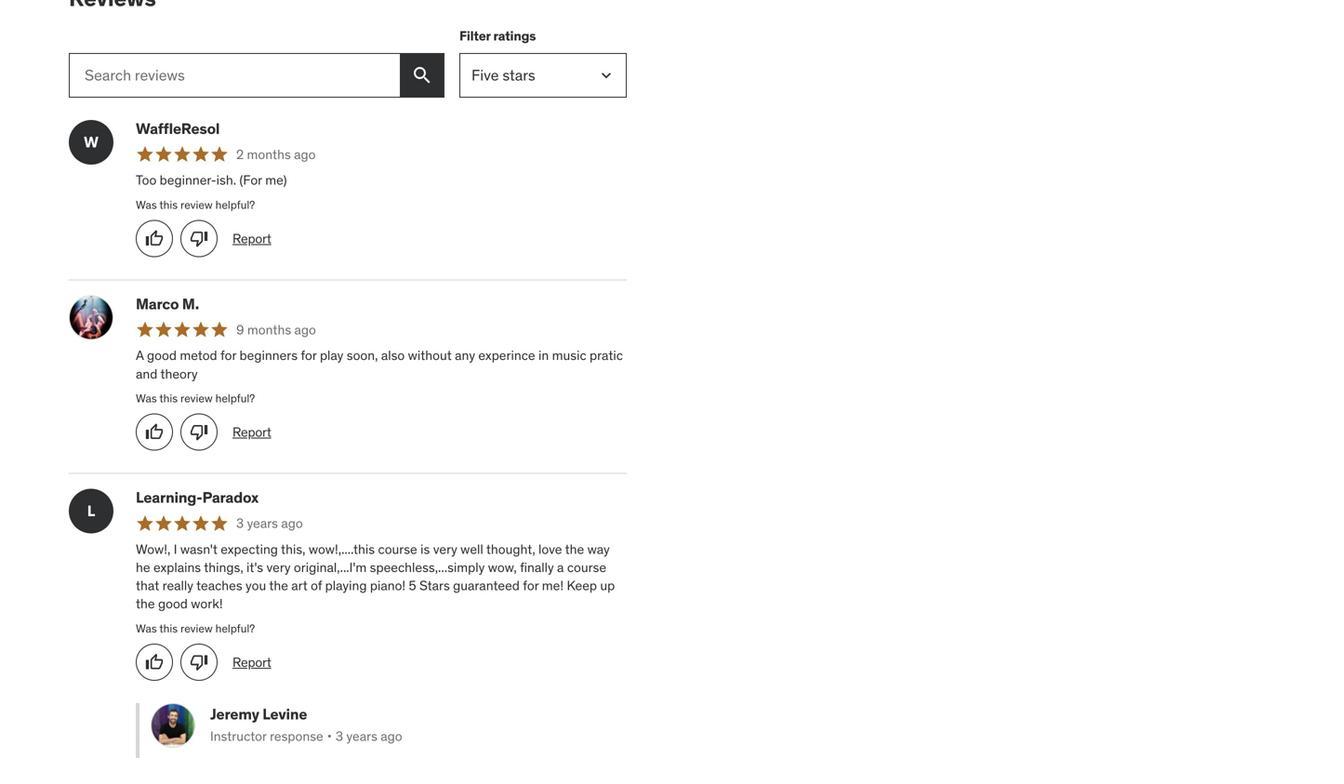 Task type: vqa. For each thing, say whether or not it's contained in the screenshot.
xsmall image inside Office Productivity link
no



Task type: locate. For each thing, give the bounding box(es) containing it.
0 vertical spatial this
[[159, 197, 178, 212]]

mark as helpful image down that at the bottom left
[[145, 653, 164, 672]]

helpful?
[[215, 197, 255, 212], [215, 391, 255, 406], [215, 621, 255, 636]]

months for waffleresol
[[247, 146, 291, 163]]

the left way
[[565, 541, 585, 558]]

report up "jeremy"
[[233, 654, 271, 671]]

learning-paradox
[[136, 488, 259, 507]]

mark as unhelpful image
[[190, 229, 208, 248], [190, 653, 208, 672]]

mark as helpful image for w
[[145, 229, 164, 248]]

was this review helpful?
[[136, 197, 255, 212], [136, 391, 255, 406], [136, 621, 255, 636]]

course up keep
[[567, 559, 607, 576]]

1 vertical spatial this
[[159, 391, 178, 406]]

mark as helpful image
[[145, 423, 164, 442]]

2 months ago
[[236, 146, 316, 163]]

3 report from the top
[[233, 654, 271, 671]]

submit search image
[[411, 64, 434, 86]]

was this review helpful? down theory
[[136, 391, 255, 406]]

2 horizontal spatial the
[[565, 541, 585, 558]]

1 vertical spatial months
[[247, 321, 291, 338]]

mark as unhelpful image for waffleresol
[[190, 229, 208, 248]]

2 vertical spatial review
[[181, 621, 213, 636]]

1 horizontal spatial years
[[347, 728, 378, 745]]

0 horizontal spatial the
[[136, 596, 155, 612]]

1 horizontal spatial course
[[567, 559, 607, 576]]

1 review from the top
[[181, 197, 213, 212]]

mark as unhelpful image down beginner-
[[190, 229, 208, 248]]

marco m.
[[136, 295, 199, 314]]

course left is
[[378, 541, 418, 558]]

review down beginner-
[[181, 197, 213, 212]]

3 inside jeremy levine instructor response • 3 years ago
[[336, 728, 343, 745]]

playing
[[325, 577, 367, 594]]

0 vertical spatial course
[[378, 541, 418, 558]]

2 mark as unhelpful image from the top
[[190, 653, 208, 672]]

months up me)
[[247, 146, 291, 163]]

beginner-
[[160, 172, 217, 189]]

response
[[270, 728, 324, 745]]

learning-
[[136, 488, 202, 507]]

me)
[[265, 172, 287, 189]]

helpful? for paradox
[[215, 621, 255, 636]]

0 vertical spatial report
[[233, 230, 271, 247]]

report
[[233, 230, 271, 247], [233, 424, 271, 441], [233, 654, 271, 671]]

good down "really"
[[158, 596, 188, 612]]

1 horizontal spatial 3
[[336, 728, 343, 745]]

1 vertical spatial good
[[158, 596, 188, 612]]

ago right "2"
[[294, 146, 316, 163]]

2 mark as helpful image from the top
[[145, 653, 164, 672]]

the down that at the bottom left
[[136, 596, 155, 612]]

this down theory
[[159, 391, 178, 406]]

review down theory
[[181, 391, 213, 406]]

1 vertical spatial 3
[[336, 728, 343, 745]]

course
[[378, 541, 418, 558], [567, 559, 607, 576]]

1 mark as helpful image from the top
[[145, 229, 164, 248]]

good inside wow!, i wasn't expecting this, wow!,....this course is very well thought,  love the way he explains things, it's very original,...i'm speechless,...simply wow, finally a course that really teaches you the art of playing piano! 5 stars guaranteed for me! keep up the good work!
[[158, 596, 188, 612]]

helpful? down beginners
[[215, 391, 255, 406]]

for left play
[[301, 347, 317, 364]]

3
[[236, 515, 244, 532], [336, 728, 343, 745]]

this,
[[281, 541, 306, 558]]

9
[[236, 321, 244, 338]]

for
[[221, 347, 237, 364], [301, 347, 317, 364], [523, 577, 539, 594]]

ago up beginners
[[295, 321, 316, 338]]

good right a
[[147, 347, 177, 364]]

helpful? down work!
[[215, 621, 255, 636]]

w
[[84, 132, 98, 152]]

1 vertical spatial course
[[567, 559, 607, 576]]

also
[[381, 347, 405, 364]]

report button
[[233, 230, 271, 248], [233, 423, 271, 442], [233, 653, 271, 672]]

helpful? down ish.
[[215, 197, 255, 212]]

0 vertical spatial mark as helpful image
[[145, 229, 164, 248]]

review
[[181, 197, 213, 212], [181, 391, 213, 406], [181, 621, 213, 636]]

0 vertical spatial months
[[247, 146, 291, 163]]

2 vertical spatial report button
[[233, 653, 271, 672]]

0 horizontal spatial 3
[[236, 515, 244, 532]]

mark as helpful image
[[145, 229, 164, 248], [145, 653, 164, 672]]

ago inside jeremy levine instructor response • 3 years ago
[[381, 728, 403, 745]]

0 vertical spatial was this review helpful?
[[136, 197, 255, 212]]

report button right mark as unhelpful image
[[233, 423, 271, 442]]

things,
[[204, 559, 243, 576]]

teaches
[[196, 577, 243, 594]]

was this review helpful? down beginner-
[[136, 197, 255, 212]]

3 report button from the top
[[233, 653, 271, 672]]

3 review from the top
[[181, 621, 213, 636]]

very
[[433, 541, 458, 558], [267, 559, 291, 576]]

2 vertical spatial report
[[233, 654, 271, 671]]

0 horizontal spatial for
[[221, 347, 237, 364]]

0 vertical spatial was
[[136, 197, 157, 212]]

2 helpful? from the top
[[215, 391, 255, 406]]

a
[[557, 559, 564, 576]]

1 report button from the top
[[233, 230, 271, 248]]

0 vertical spatial 3
[[236, 515, 244, 532]]

speechless,...simply
[[370, 559, 485, 576]]

months for marco m.
[[247, 321, 291, 338]]

finally
[[520, 559, 554, 576]]

good inside "a good metod for beginners for play soon, also without any experince in music pratic and theory"
[[147, 347, 177, 364]]

2 this from the top
[[159, 391, 178, 406]]

this down "really"
[[159, 621, 178, 636]]

1 mark as unhelpful image from the top
[[190, 229, 208, 248]]

1 vertical spatial report button
[[233, 423, 271, 442]]

0 horizontal spatial course
[[378, 541, 418, 558]]

0 vertical spatial years
[[247, 515, 278, 532]]

this for learning-
[[159, 621, 178, 636]]

thought,
[[487, 541, 536, 558]]

0 horizontal spatial very
[[267, 559, 291, 576]]

1 helpful? from the top
[[215, 197, 255, 212]]

1 vertical spatial report
[[233, 424, 271, 441]]

for down the 9
[[221, 347, 237, 364]]

months
[[247, 146, 291, 163], [247, 321, 291, 338]]

report for paradox
[[233, 654, 271, 671]]

1 vertical spatial review
[[181, 391, 213, 406]]

1 vertical spatial was
[[136, 391, 157, 406]]

5
[[409, 577, 416, 594]]

2 vertical spatial this
[[159, 621, 178, 636]]

this for marco
[[159, 391, 178, 406]]

up
[[601, 577, 615, 594]]

this
[[159, 197, 178, 212], [159, 391, 178, 406], [159, 621, 178, 636]]

0 vertical spatial review
[[181, 197, 213, 212]]

3 was from the top
[[136, 621, 157, 636]]

filter ratings
[[460, 28, 536, 44]]

was down too
[[136, 197, 157, 212]]

ago
[[294, 146, 316, 163], [295, 321, 316, 338], [281, 515, 303, 532], [381, 728, 403, 745]]

instructor
[[210, 728, 267, 745]]

3 down paradox
[[236, 515, 244, 532]]

report button for paradox
[[233, 653, 271, 672]]

the left the art at the left
[[269, 577, 288, 594]]

ago for waffleresol
[[294, 146, 316, 163]]

jeremy
[[210, 705, 259, 724]]

3 this from the top
[[159, 621, 178, 636]]

2 review from the top
[[181, 391, 213, 406]]

was down and
[[136, 391, 157, 406]]

Search reviews text field
[[69, 53, 400, 98]]

mark as helpful image down too
[[145, 229, 164, 248]]

report button up "jeremy"
[[233, 653, 271, 672]]

pratic
[[590, 347, 623, 364]]

0 vertical spatial good
[[147, 347, 177, 364]]

months up beginners
[[247, 321, 291, 338]]

ago up "this,"
[[281, 515, 303, 532]]

years inside jeremy levine instructor response • 3 years ago
[[347, 728, 378, 745]]

beginners
[[240, 347, 298, 364]]

0 vertical spatial report button
[[233, 230, 271, 248]]

guaranteed
[[453, 577, 520, 594]]

1 report from the top
[[233, 230, 271, 247]]

1 vertical spatial years
[[347, 728, 378, 745]]

helpful? for m.
[[215, 391, 255, 406]]

1 vertical spatial was this review helpful?
[[136, 391, 255, 406]]

2 months from the top
[[247, 321, 291, 338]]

1 horizontal spatial the
[[269, 577, 288, 594]]

3 was this review helpful? from the top
[[136, 621, 255, 636]]

years up expecting
[[247, 515, 278, 532]]

1 vertical spatial mark as helpful image
[[145, 653, 164, 672]]

2 vertical spatial was this review helpful?
[[136, 621, 255, 636]]

explains
[[153, 559, 201, 576]]

mark as unhelpful image for learning-paradox
[[190, 653, 208, 672]]

2 horizontal spatial for
[[523, 577, 539, 594]]

good
[[147, 347, 177, 364], [158, 596, 188, 612]]

theory
[[160, 366, 198, 382]]

report right mark as unhelpful image
[[233, 424, 271, 441]]

1 vertical spatial helpful?
[[215, 391, 255, 406]]

was this review helpful? for m.
[[136, 391, 255, 406]]

2 report button from the top
[[233, 423, 271, 442]]

was this review helpful? down work!
[[136, 621, 255, 636]]

wow!,
[[136, 541, 171, 558]]

was down that at the bottom left
[[136, 621, 157, 636]]

2 vertical spatial was
[[136, 621, 157, 636]]

of
[[311, 577, 322, 594]]

was
[[136, 197, 157, 212], [136, 391, 157, 406], [136, 621, 157, 636]]

ago for learning-paradox
[[281, 515, 303, 532]]

2 was from the top
[[136, 391, 157, 406]]

was this review helpful? for paradox
[[136, 621, 255, 636]]

love
[[539, 541, 562, 558]]

2 report from the top
[[233, 424, 271, 441]]

report down '(for'
[[233, 230, 271, 247]]

for down finally
[[523, 577, 539, 594]]

0 vertical spatial helpful?
[[215, 197, 255, 212]]

1 horizontal spatial very
[[433, 541, 458, 558]]

the
[[565, 541, 585, 558], [269, 577, 288, 594], [136, 596, 155, 612]]

mark as unhelpful image down work!
[[190, 653, 208, 672]]

very down "this,"
[[267, 559, 291, 576]]

this down beginner-
[[159, 197, 178, 212]]

1 was from the top
[[136, 197, 157, 212]]

wasn't
[[180, 541, 218, 558]]

1 vertical spatial mark as unhelpful image
[[190, 653, 208, 672]]

1 months from the top
[[247, 146, 291, 163]]

m.
[[182, 295, 199, 314]]

ago right the •
[[381, 728, 403, 745]]

review down work!
[[181, 621, 213, 636]]

very right is
[[433, 541, 458, 558]]

0 vertical spatial mark as unhelpful image
[[190, 229, 208, 248]]

3 helpful? from the top
[[215, 621, 255, 636]]

years
[[247, 515, 278, 532], [347, 728, 378, 745]]

3 right the •
[[336, 728, 343, 745]]

you
[[246, 577, 266, 594]]

really
[[162, 577, 194, 594]]

years right the •
[[347, 728, 378, 745]]

report button down '(for'
[[233, 230, 271, 248]]

2 vertical spatial helpful?
[[215, 621, 255, 636]]

experince
[[479, 347, 536, 364]]

2 was this review helpful? from the top
[[136, 391, 255, 406]]

0 vertical spatial very
[[433, 541, 458, 558]]



Task type: describe. For each thing, give the bounding box(es) containing it.
1 was this review helpful? from the top
[[136, 197, 255, 212]]

was for marco
[[136, 391, 157, 406]]

waffleresol
[[136, 119, 220, 138]]

in
[[539, 347, 549, 364]]

it's
[[247, 559, 263, 576]]

original,...i'm
[[294, 559, 367, 576]]

review for paradox
[[181, 621, 213, 636]]

and
[[136, 366, 158, 382]]

0 horizontal spatial years
[[247, 515, 278, 532]]

jeremy levine instructor response • 3 years ago
[[210, 705, 403, 745]]

1 this from the top
[[159, 197, 178, 212]]

a
[[136, 347, 144, 364]]

filter
[[460, 28, 491, 44]]

review for m.
[[181, 391, 213, 406]]

marco
[[136, 295, 179, 314]]

is
[[421, 541, 430, 558]]

ago for marco m.
[[295, 321, 316, 338]]

9 months ago
[[236, 321, 316, 338]]

report button for m.
[[233, 423, 271, 442]]

metod
[[180, 347, 217, 364]]

wow!, i wasn't expecting this, wow!,....this course is very well thought,  love the way he explains things, it's very original,...i'm speechless,...simply wow, finally a course that really teaches you the art of playing piano! 5 stars guaranteed for me! keep up the good work!
[[136, 541, 615, 612]]

music
[[552, 347, 587, 364]]

way
[[588, 541, 610, 558]]

mark as helpful image for l
[[145, 653, 164, 672]]

report for m.
[[233, 424, 271, 441]]

mark as unhelpful image
[[190, 423, 208, 442]]

2 vertical spatial the
[[136, 596, 155, 612]]

wow,
[[488, 559, 517, 576]]

•
[[327, 728, 332, 745]]

play
[[320, 347, 344, 364]]

1 horizontal spatial for
[[301, 347, 317, 364]]

paradox
[[202, 488, 259, 507]]

that
[[136, 577, 159, 594]]

(for
[[240, 172, 262, 189]]

stars
[[420, 577, 450, 594]]

1 vertical spatial the
[[269, 577, 288, 594]]

l
[[87, 502, 95, 521]]

work!
[[191, 596, 223, 612]]

for inside wow!, i wasn't expecting this, wow!,....this course is very well thought,  love the way he explains things, it's very original,...i'm speechless,...simply wow, finally a course that really teaches you the art of playing piano! 5 stars guaranteed for me! keep up the good work!
[[523, 577, 539, 594]]

2
[[236, 146, 244, 163]]

keep
[[567, 577, 597, 594]]

piano!
[[370, 577, 406, 594]]

without
[[408, 347, 452, 364]]

a good metod for beginners for play soon, also without any experince in music pratic and theory
[[136, 347, 623, 382]]

well
[[461, 541, 484, 558]]

me!
[[542, 577, 564, 594]]

too
[[136, 172, 157, 189]]

too beginner-ish. (for me)
[[136, 172, 287, 189]]

i
[[174, 541, 177, 558]]

wow!,....this
[[309, 541, 375, 558]]

ish.
[[216, 172, 236, 189]]

3 years ago
[[236, 515, 303, 532]]

expecting
[[221, 541, 278, 558]]

levine
[[263, 705, 307, 724]]

art
[[292, 577, 308, 594]]

1 vertical spatial very
[[267, 559, 291, 576]]

ratings
[[494, 28, 536, 44]]

he
[[136, 559, 150, 576]]

soon,
[[347, 347, 378, 364]]

was for learning-
[[136, 621, 157, 636]]

any
[[455, 347, 476, 364]]

0 vertical spatial the
[[565, 541, 585, 558]]



